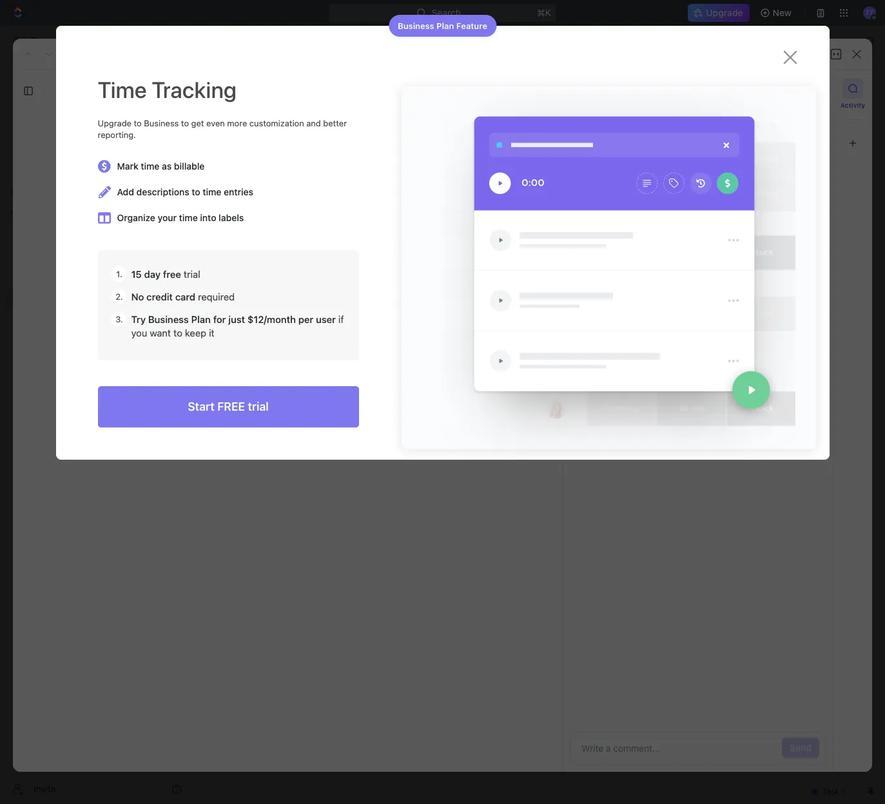 Task type: vqa. For each thing, say whether or not it's contained in the screenshot.
laptop code image
no



Task type: describe. For each thing, give the bounding box(es) containing it.
team space, , element
[[12, 250, 25, 263]]

entries
[[224, 187, 253, 198]]

4 10 from the top
[[787, 267, 795, 277]]

field
[[153, 316, 174, 327]]

9 mins from the top
[[797, 319, 815, 328]]

5 mins from the top
[[797, 215, 815, 225]]

get
[[191, 118, 204, 128]]

1
[[302, 247, 306, 257]]

Search tasks... text field
[[725, 146, 854, 166]]

custom
[[118, 316, 151, 327]]

table link
[[389, 116, 414, 134]]

favorites
[[10, 187, 44, 197]]

7 mins from the top
[[797, 267, 815, 277]]

free
[[163, 269, 181, 280]]

5 status from the top
[[638, 267, 661, 277]]

create custom field
[[87, 316, 174, 327]]

dashboards
[[31, 133, 81, 144]]

customize button
[[759, 116, 825, 134]]

team space
[[31, 251, 82, 262]]

calendar link
[[326, 116, 367, 134]]

4 changed from the top
[[605, 246, 636, 256]]

5 10 from the top
[[787, 288, 795, 297]]

inbox
[[31, 89, 54, 100]]

drop your files here to upload
[[230, 382, 339, 392]]

send button
[[782, 738, 820, 758]]

8686faf0v
[[109, 110, 149, 120]]

2 horizontal spatial time
[[203, 187, 221, 198]]

2 vertical spatial business
[[148, 314, 189, 325]]

upgrade to business to get even more customization and better reporting.
[[98, 118, 347, 140]]

required
[[198, 291, 235, 303]]

0 horizontal spatial task
[[260, 247, 280, 258]]

assignees
[[537, 151, 576, 161]]

time tracking dialog
[[56, 15, 830, 460]]

create custom field button
[[57, 309, 512, 335]]

eloisefrancis23@gmail.
[[680, 164, 769, 173]]

8686faf0v button
[[104, 108, 154, 123]]

better
[[323, 118, 347, 128]]

activity inside task sidebar content section
[[579, 83, 623, 98]]

home
[[31, 67, 56, 78]]

your for organize
[[158, 212, 177, 223]]

want
[[150, 327, 171, 339]]

task inside button
[[812, 83, 831, 94]]

no
[[131, 291, 144, 303]]

to inside drop your files here to upload
[[304, 382, 311, 392]]

credit
[[147, 291, 173, 303]]

1 11 mins from the top
[[788, 123, 815, 132]]

hide button
[[664, 148, 692, 164]]

hide button
[[717, 116, 756, 134]]

add task button
[[785, 78, 839, 99]]

customize
[[776, 119, 821, 130]]

if
[[338, 314, 344, 325]]

calendar
[[329, 119, 367, 130]]

3 10 mins from the top
[[787, 246, 815, 256]]

new button
[[755, 3, 800, 23]]

assignees button
[[521, 148, 582, 164]]

6 changed from the top
[[605, 288, 636, 297]]

3 10 from the top
[[787, 246, 795, 256]]

home link
[[5, 63, 187, 83]]

billable
[[174, 161, 205, 172]]

5 you from the top
[[589, 267, 602, 277]]

invite
[[34, 783, 56, 794]]

drop
[[230, 382, 248, 392]]

just
[[229, 314, 245, 325]]

2 vertical spatial time
[[179, 212, 198, 223]]

gantt link
[[435, 116, 462, 134]]

search button
[[664, 116, 715, 134]]

0 horizontal spatial plan
[[191, 314, 211, 325]]

11 for status
[[788, 143, 795, 153]]

per
[[298, 314, 314, 325]]

com
[[589, 164, 769, 184]]

subtasks
[[113, 280, 157, 291]]

tracking
[[152, 76, 237, 103]]

4 mins from the top
[[797, 195, 815, 204]]

gantt
[[438, 119, 462, 130]]

spaces
[[10, 209, 38, 219]]

0 vertical spatial trial
[[184, 269, 200, 280]]

6 mins from the top
[[797, 246, 815, 256]]

add for add descriptions to time entries
[[117, 187, 134, 198]]

1 vertical spatial project 2
[[224, 77, 300, 98]]

items
[[209, 280, 235, 291]]

task 2
[[260, 247, 287, 258]]

2 complete from the top
[[597, 298, 634, 308]]

3 changed from the top
[[605, 215, 636, 225]]

labels
[[219, 212, 244, 223]]

trial inside button
[[248, 400, 269, 414]]

eloisefrancis23@gmail. com
[[589, 164, 769, 184]]

reporting.
[[98, 130, 136, 140]]

new
[[773, 7, 792, 18]]

descriptions
[[136, 187, 189, 198]]

to inside if you want to keep it
[[174, 327, 182, 339]]

task sidebar content section
[[562, 70, 833, 772]]

1 changed from the top
[[605, 143, 636, 153]]

time
[[98, 76, 147, 103]]

dashboards link
[[5, 128, 187, 149]]

team space link
[[31, 246, 184, 267]]

15 day free trial
[[131, 269, 200, 280]]

free
[[217, 400, 245, 414]]

day
[[144, 269, 161, 280]]

sidebar navigation
[[0, 26, 193, 804]]

2 changed from the top
[[605, 195, 636, 204]]

⌘k
[[537, 7, 551, 18]]

0 vertical spatial project
[[356, 35, 386, 46]]

1 mins from the top
[[797, 123, 815, 132]]

send
[[790, 742, 812, 753]]

list link
[[287, 116, 305, 134]]

1.
[[116, 269, 122, 280]]

automations button
[[768, 32, 835, 51]]

project 2 link
[[340, 34, 397, 49]]

5 changed from the top
[[605, 267, 636, 277]]

into
[[200, 212, 216, 223]]

customization
[[250, 118, 304, 128]]

to do to
[[690, 195, 725, 204]]

activity inside task sidebar navigation tab list
[[841, 101, 866, 109]]

5 10 mins from the top
[[787, 288, 815, 297]]

upgrade link
[[688, 4, 750, 22]]



Task type: locate. For each thing, give the bounding box(es) containing it.
4 10 mins from the top
[[787, 267, 815, 277]]

tree
[[5, 224, 187, 399]]

projects
[[39, 273, 73, 284]]

upgrade up reporting.
[[98, 118, 132, 128]]

3 11 mins from the top
[[788, 164, 815, 173]]

1 button
[[290, 246, 308, 259]]

business down time tracking
[[144, 118, 179, 128]]

Edit task name text field
[[57, 135, 512, 159]]

hide for hide dropdown button
[[733, 119, 753, 130]]

upgrade for upgrade
[[706, 7, 743, 18]]

1 vertical spatial business
[[144, 118, 179, 128]]

1 11 from the top
[[788, 123, 795, 132]]

2 vertical spatial 11 mins
[[788, 164, 815, 173]]

upload button
[[314, 383, 339, 392]]

0 horizontal spatial project
[[224, 77, 282, 98]]

1 horizontal spatial plan
[[437, 20, 454, 31]]

1 vertical spatial hide
[[669, 151, 687, 161]]

you
[[131, 327, 147, 339]]

11 mins for com
[[788, 164, 815, 173]]

4 status from the top
[[638, 246, 661, 256]]

upgrade left new button
[[706, 7, 743, 18]]

search
[[681, 119, 711, 130]]

2 10 mins from the top
[[787, 215, 815, 225]]

1 vertical spatial trial
[[248, 400, 269, 414]]

task sidebar navigation tab list
[[839, 78, 867, 153]]

4 changed status from from the top
[[602, 246, 682, 256]]

5 changed status from from the top
[[602, 267, 682, 277]]

even
[[206, 118, 225, 128]]

business plan feature
[[398, 20, 488, 31]]

10 mins
[[787, 195, 815, 204], [787, 215, 815, 225], [787, 246, 815, 256], [787, 267, 815, 277], [787, 288, 815, 297], [787, 319, 815, 328]]

1 vertical spatial your
[[250, 382, 266, 392]]

1 vertical spatial project
[[224, 77, 282, 98]]

card
[[175, 291, 195, 303]]

as
[[162, 161, 172, 172]]

0 horizontal spatial upgrade
[[98, 118, 132, 128]]

hide inside dropdown button
[[733, 119, 753, 130]]

start free trial button
[[98, 387, 359, 428]]

start free trial
[[188, 400, 269, 414]]

create
[[87, 316, 116, 327]]

plan down search... on the top of page
[[437, 20, 454, 31]]

0 vertical spatial add
[[792, 83, 809, 94]]

0 vertical spatial business
[[398, 20, 434, 31]]

3 status from the top
[[638, 215, 661, 225]]

3 you from the top
[[589, 215, 602, 225]]

0 vertical spatial task
[[812, 83, 831, 94]]

1 horizontal spatial your
[[250, 382, 266, 392]]

11 mins for status
[[788, 143, 815, 153]]

here
[[286, 382, 302, 392]]

trial down files
[[248, 400, 269, 414]]

user
[[316, 314, 336, 325]]

1 horizontal spatial time
[[179, 212, 198, 223]]

plan up keep
[[191, 314, 211, 325]]

time left as
[[141, 161, 160, 172]]

1 changed status from from the top
[[602, 143, 682, 153]]

attachments
[[57, 352, 126, 366]]

0 horizontal spatial trial
[[184, 269, 200, 280]]

organize
[[117, 212, 155, 223]]

upgrade for upgrade to business to get even more customization and better reporting.
[[98, 118, 132, 128]]

space
[[56, 251, 82, 262]]

your down descriptions
[[158, 212, 177, 223]]

11 mins
[[788, 123, 815, 132], [788, 143, 815, 153], [788, 164, 815, 173]]

3 changed status from from the top
[[602, 215, 682, 225]]

2 vertical spatial 11
[[788, 164, 795, 173]]

hide for hide button
[[669, 151, 687, 161]]

1 vertical spatial complete
[[597, 298, 634, 308]]

status
[[638, 143, 661, 153], [638, 195, 661, 204], [638, 215, 661, 225], [638, 246, 661, 256], [638, 267, 661, 277], [638, 288, 661, 297]]

1 vertical spatial time
[[203, 187, 221, 198]]

mark time as billable
[[117, 161, 205, 172]]

1 vertical spatial add
[[117, 187, 134, 198]]

0 vertical spatial 11
[[788, 123, 795, 132]]

assigned
[[216, 177, 255, 188]]

1 vertical spatial 11
[[788, 143, 795, 153]]

1 from from the top
[[663, 143, 680, 153]]

1 vertical spatial 11 mins
[[788, 143, 815, 153]]

try
[[131, 314, 146, 325]]

business
[[398, 20, 434, 31], [144, 118, 179, 128], [148, 314, 189, 325]]

feature
[[456, 20, 488, 31]]

2 11 mins from the top
[[788, 143, 815, 153]]

business down search... on the top of page
[[398, 20, 434, 31]]

0 vertical spatial plan
[[437, 20, 454, 31]]

if you want to keep it
[[131, 314, 344, 339]]

0 horizontal spatial time
[[141, 161, 160, 172]]

files
[[268, 382, 283, 392]]

0 horizontal spatial your
[[158, 212, 177, 223]]

0 horizontal spatial activity
[[579, 83, 623, 98]]

changed status from
[[602, 143, 682, 153], [602, 195, 682, 204], [602, 215, 682, 225], [602, 246, 682, 256], [602, 267, 682, 277], [602, 288, 682, 297]]

add for add task
[[792, 83, 809, 94]]

3 from from the top
[[663, 215, 680, 225]]

task left 1 button
[[260, 247, 280, 258]]

add task
[[792, 83, 831, 94]]

1 vertical spatial plan
[[191, 314, 211, 325]]

0 vertical spatial time
[[141, 161, 160, 172]]

0 vertical spatial project 2
[[356, 35, 394, 46]]

action items button
[[170, 274, 240, 297]]

your inside drop your files here to upload
[[250, 382, 266, 392]]

0 horizontal spatial hide
[[669, 151, 687, 161]]

6 10 from the top
[[787, 319, 795, 328]]

hide
[[733, 119, 753, 130], [669, 151, 687, 161]]

your
[[158, 212, 177, 223], [250, 382, 266, 392]]

project 2 inside project 2 link
[[356, 35, 394, 46]]

1 horizontal spatial trial
[[248, 400, 269, 414]]

0 horizontal spatial project 2
[[224, 77, 300, 98]]

this
[[634, 123, 648, 132]]

0 vertical spatial 11 mins
[[788, 123, 815, 132]]

favorites button
[[5, 184, 50, 200]]

2 11 from the top
[[788, 143, 795, 153]]

hide inside button
[[669, 151, 687, 161]]

2 from from the top
[[663, 195, 680, 204]]

1 horizontal spatial hide
[[733, 119, 753, 130]]

table
[[391, 119, 414, 130]]

1 10 mins from the top
[[787, 195, 815, 204]]

0 vertical spatial hide
[[733, 119, 753, 130]]

keep
[[185, 327, 206, 339]]

trial
[[184, 269, 200, 280], [248, 400, 269, 414]]

created
[[605, 123, 632, 132]]

1 horizontal spatial upgrade
[[706, 7, 743, 18]]

business up want
[[148, 314, 189, 325]]

do
[[722, 143, 732, 153], [703, 195, 713, 204], [760, 246, 770, 256], [703, 267, 713, 277], [252, 305, 264, 315], [760, 319, 770, 328]]

to do
[[709, 143, 732, 153], [747, 246, 770, 256], [690, 267, 715, 277], [239, 305, 264, 315], [747, 319, 770, 328]]

search...
[[432, 7, 469, 18]]

1 vertical spatial upgrade
[[98, 118, 132, 128]]

1 you from the top
[[589, 123, 602, 132]]

add inside button
[[792, 83, 809, 94]]

11 for com
[[788, 164, 795, 173]]

action items
[[175, 280, 235, 291]]

1 complete from the top
[[597, 226, 634, 235]]

1 horizontal spatial activity
[[841, 101, 866, 109]]

add
[[792, 83, 809, 94], [117, 187, 134, 198]]

attachments button
[[57, 344, 512, 375]]

2 you from the top
[[589, 143, 602, 153]]

$12/month
[[248, 314, 296, 325]]

3 mins from the top
[[797, 164, 815, 173]]

5 from from the top
[[663, 267, 680, 277]]

1 vertical spatial activity
[[841, 101, 866, 109]]

hide up 'com'
[[669, 151, 687, 161]]

your left files
[[250, 382, 266, 392]]

try business plan for just $12/month per user
[[131, 314, 338, 325]]

upgrade
[[706, 7, 743, 18], [98, 118, 132, 128]]

1 horizontal spatial task
[[812, 83, 831, 94]]

2 status from the top
[[638, 195, 661, 204]]

your for drop
[[250, 382, 266, 392]]

6 10 mins from the top
[[787, 319, 815, 328]]

upgrade inside upgrade to business to get even more customization and better reporting.
[[98, 118, 132, 128]]

plan
[[437, 20, 454, 31], [191, 314, 211, 325]]

0 vertical spatial your
[[158, 212, 177, 223]]

4 from from the top
[[663, 246, 680, 256]]

10
[[787, 195, 795, 204], [787, 215, 795, 225], [787, 246, 795, 256], [787, 267, 795, 277], [787, 288, 795, 297], [787, 319, 795, 328]]

tree inside sidebar navigation
[[5, 224, 187, 399]]

task left task sidebar navigation tab list
[[812, 83, 831, 94]]

1 10 from the top
[[787, 195, 795, 204]]

board link
[[238, 116, 266, 134]]

action
[[175, 280, 206, 291]]

time left into
[[179, 212, 198, 223]]

your inside time tracking dialog
[[158, 212, 177, 223]]

0 vertical spatial complete
[[597, 226, 634, 235]]

inbox link
[[5, 84, 187, 105]]

6 changed status from from the top
[[602, 288, 682, 297]]

0 vertical spatial upgrade
[[706, 7, 743, 18]]

2 10 from the top
[[787, 215, 795, 225]]

trial right free
[[184, 269, 200, 280]]

add inside time tracking dialog
[[117, 187, 134, 198]]

1 horizontal spatial project 2
[[356, 35, 394, 46]]

added
[[621, 164, 644, 173]]

3 11 from the top
[[788, 164, 795, 173]]

2 mins from the top
[[797, 143, 815, 153]]

you created this task
[[589, 123, 665, 132]]

6 status from the top
[[638, 288, 661, 297]]

1 status from the top
[[638, 143, 661, 153]]

automations
[[775, 35, 829, 46]]

added watcher:
[[619, 164, 680, 173]]

1 vertical spatial task
[[260, 247, 280, 258]]

2.
[[116, 292, 123, 302]]

team
[[31, 251, 53, 262]]

1 horizontal spatial project
[[356, 35, 386, 46]]

hide right search
[[733, 119, 753, 130]]

6 you from the top
[[589, 288, 602, 297]]

3.
[[116, 314, 123, 325]]

watcher:
[[647, 164, 678, 173]]

dates
[[371, 177, 396, 188]]

time up into
[[203, 187, 221, 198]]

changed
[[605, 143, 636, 153], [605, 195, 636, 204], [605, 215, 636, 225], [605, 246, 636, 256], [605, 267, 636, 277], [605, 288, 636, 297]]

0 vertical spatial activity
[[579, 83, 623, 98]]

8 mins from the top
[[797, 288, 815, 297]]

0 horizontal spatial add
[[117, 187, 134, 198]]

it
[[209, 327, 215, 339]]

add down mark
[[117, 187, 134, 198]]

organize your time into labels
[[117, 212, 244, 223]]

2
[[389, 35, 394, 46], [286, 77, 297, 98], [282, 247, 287, 258], [279, 305, 283, 315]]

business inside upgrade to business to get even more customization and better reporting.
[[144, 118, 179, 128]]

4 you from the top
[[589, 246, 602, 256]]

1 horizontal spatial add
[[792, 83, 809, 94]]

2 inside project 2 link
[[389, 35, 394, 46]]

tree containing team space
[[5, 224, 187, 399]]

list
[[290, 119, 305, 130]]

add up the customize
[[792, 83, 809, 94]]

more
[[227, 118, 247, 128]]

6 from from the top
[[663, 288, 680, 297]]

2 changed status from from the top
[[602, 195, 682, 204]]

in progress
[[239, 182, 291, 192], [732, 195, 776, 204], [690, 215, 735, 225], [732, 267, 776, 277]]



